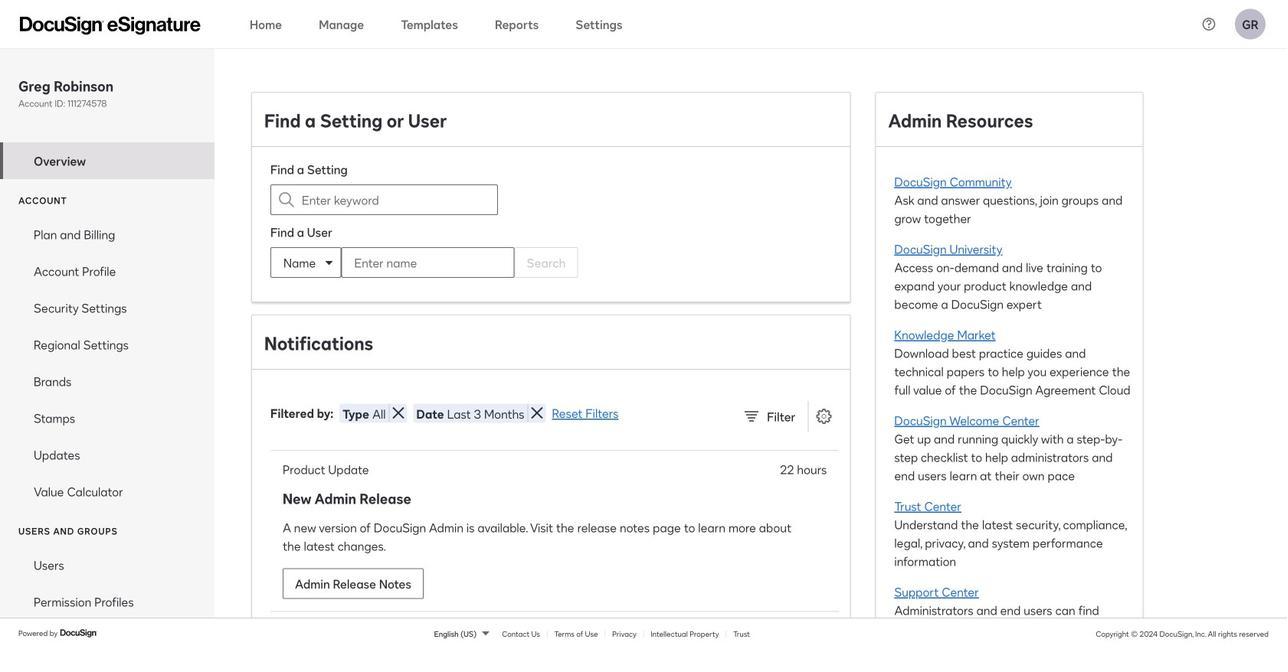 Task type: locate. For each thing, give the bounding box(es) containing it.
Enter name text field
[[342, 248, 483, 277]]

docusign image
[[60, 628, 98, 640]]

account element
[[0, 216, 215, 510]]



Task type: describe. For each thing, give the bounding box(es) containing it.
Enter keyword text field
[[302, 185, 467, 215]]

docusign admin image
[[20, 16, 201, 35]]

users and groups element
[[0, 547, 215, 650]]



Task type: vqa. For each thing, say whether or not it's contained in the screenshot.
Hard Cost Savings per Document icon
no



